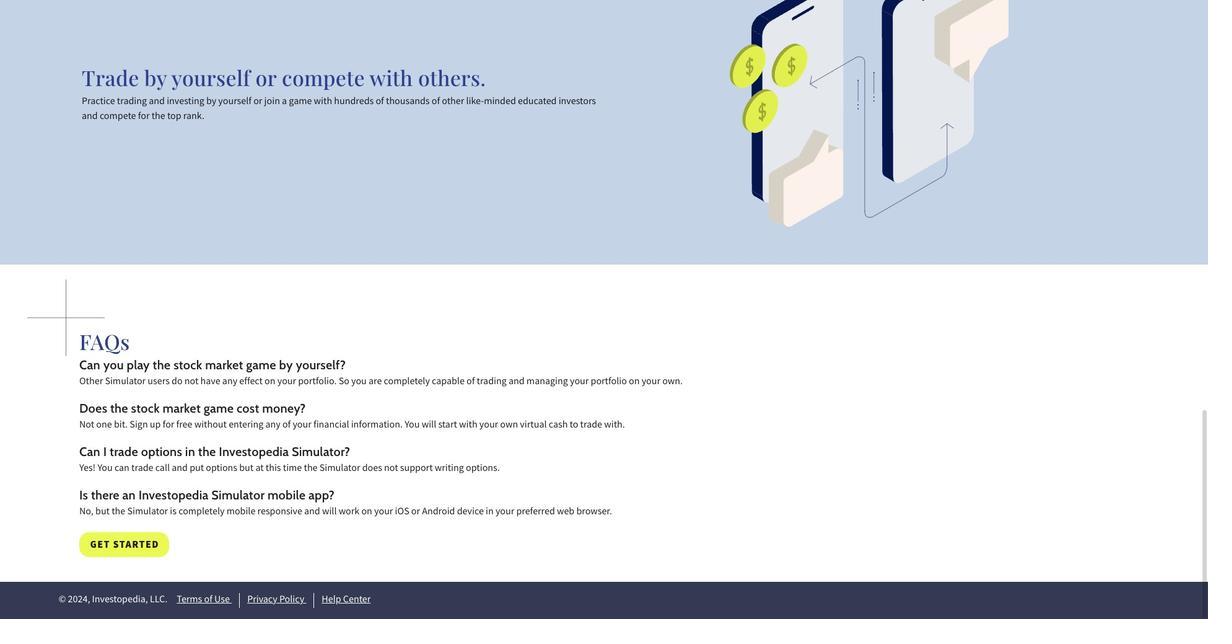Task type: vqa. For each thing, say whether or not it's contained in the screenshot.
Sweep Accounts Definition: Types and How They Work By James Chen Dec 21, 2023
no



Task type: describe. For each thing, give the bounding box(es) containing it.
©
[[59, 593, 66, 608]]

responsive
[[258, 505, 302, 520]]

do
[[172, 375, 183, 390]]

privacy policy link
[[240, 593, 314, 608]]

can for can i trade options in the investopedia simulator? yes!  you can trade call and put options but at this time the simulator does not support writing options.
[[79, 444, 100, 459]]

free
[[176, 418, 192, 433]]

use
[[215, 593, 230, 608]]

help
[[322, 593, 341, 608]]

and down "trade"
[[82, 110, 98, 124]]

own.
[[663, 375, 683, 390]]

call
[[155, 462, 170, 477]]

your left ios
[[374, 505, 393, 520]]

investing
[[167, 95, 204, 110]]

will inside does the stock market game cost money? not one bit. sign up for free without entering any of your financial information. you will start with your own virtual cash to trade with.
[[422, 418, 437, 433]]

an
[[122, 488, 136, 503]]

practice
[[82, 95, 115, 110]]

yes!
[[79, 462, 96, 477]]

trading inside can you play the stock market game by yourself? other simulator users do not have any effect on your portfolio. so you are completely capable of trading and managing your portfolio on your own.
[[477, 375, 507, 390]]

managing
[[527, 375, 568, 390]]

is
[[79, 488, 88, 503]]

1 vertical spatial compete
[[100, 110, 136, 124]]

other
[[442, 95, 464, 110]]

app?
[[309, 488, 335, 503]]

have
[[201, 375, 220, 390]]

play
[[127, 358, 150, 372]]

your up money?
[[278, 375, 296, 390]]

time
[[283, 462, 302, 477]]

0 vertical spatial or
[[256, 63, 277, 92]]

web
[[557, 505, 575, 520]]

entering
[[229, 418, 264, 433]]

with.
[[605, 418, 625, 433]]

without
[[194, 418, 227, 433]]

mobile phones illustration image
[[730, 0, 1009, 227]]

and inside can you play the stock market game by yourself? other simulator users do not have any effect on your portfolio. so you are completely capable of trading and managing your portfolio on your own.
[[509, 375, 525, 390]]

preferred
[[517, 505, 555, 520]]

of inside does the stock market game cost money? not one bit. sign up for free without entering any of your financial information. you will start with your own virtual cash to trade with.
[[283, 418, 291, 433]]

start
[[439, 418, 457, 433]]

not
[[79, 418, 94, 433]]

completely inside can you play the stock market game by yourself? other simulator users do not have any effect on your portfolio. so you are completely capable of trading and managing your portfolio on your own.
[[384, 375, 430, 390]]

options.
[[466, 462, 500, 477]]

to
[[570, 418, 579, 433]]

does
[[362, 462, 382, 477]]

portfolio
[[591, 375, 627, 390]]

in inside is there an investopedia simulator mobile app? no, but the simulator is completely mobile responsive and will work on your ios or android device in your preferred web browser.
[[486, 505, 494, 520]]

market inside can you play the stock market game by yourself? other simulator users do not have any effect on your portfolio. so you are completely capable of trading and managing your portfolio on your own.
[[205, 358, 243, 372]]

help center link
[[314, 593, 378, 608]]

stock inside does the stock market game cost money? not one bit. sign up for free without entering any of your financial information. you will start with your own virtual cash to trade with.
[[131, 401, 160, 416]]

the right time
[[304, 462, 318, 477]]

one
[[96, 418, 112, 433]]

put
[[190, 462, 204, 477]]

and left top
[[149, 95, 165, 110]]

but inside can i trade options in the investopedia simulator? yes!  you can trade call and put options but at this time the simulator does not support writing options.
[[239, 462, 254, 477]]

i
[[103, 444, 107, 459]]

of left 'use' in the bottom left of the page
[[204, 593, 213, 608]]

rank.
[[183, 110, 204, 124]]

top
[[167, 110, 181, 124]]

own
[[500, 418, 518, 433]]

the inside trade by yourself or compete with others. practice trading and investing by yourself or join a game with hundreds of thousands of other like-minded educated investors and compete for the top rank.
[[152, 110, 165, 124]]

this
[[266, 462, 281, 477]]

others.
[[418, 63, 486, 92]]

hundreds
[[334, 95, 374, 110]]

android
[[422, 505, 455, 520]]

investors
[[559, 95, 596, 110]]

the inside is there an investopedia simulator mobile app? no, but the simulator is completely mobile responsive and will work on your ios or android device in your preferred web browser.
[[112, 505, 125, 520]]

bit.
[[114, 418, 128, 433]]

is there an investopedia simulator mobile app? no, but the simulator is completely mobile responsive and will work on your ios or android device in your preferred web browser.
[[79, 488, 612, 520]]

writing
[[435, 462, 464, 477]]

simulator down at
[[212, 488, 265, 503]]

yourself?
[[296, 358, 346, 372]]

for inside does the stock market game cost money? not one bit. sign up for free without entering any of your financial information. you will start with your own virtual cash to trade with.
[[163, 418, 174, 433]]

trade inside does the stock market game cost money? not one bit. sign up for free without entering any of your financial information. you will start with your own virtual cash to trade with.
[[581, 418, 603, 433]]

your left portfolio
[[570, 375, 589, 390]]

but inside is there an investopedia simulator mobile app? no, but the simulator is completely mobile responsive and will work on your ios or android device in your preferred web browser.
[[95, 505, 110, 520]]

get started
[[90, 538, 159, 552]]

the inside does the stock market game cost money? not one bit. sign up for free without entering any of your financial information. you will start with your own virtual cash to trade with.
[[110, 401, 128, 416]]

so
[[339, 375, 350, 390]]

market inside does the stock market game cost money? not one bit. sign up for free without entering any of your financial information. you will start with your own virtual cash to trade with.
[[163, 401, 201, 416]]

any inside can you play the stock market game by yourself? other simulator users do not have any effect on your portfolio. so you are completely capable of trading and managing your portfolio on your own.
[[222, 375, 237, 390]]

are
[[369, 375, 382, 390]]

of right hundreds
[[376, 95, 384, 110]]

by inside can you play the stock market game by yourself? other simulator users do not have any effect on your portfolio. so you are completely capable of trading and managing your portfolio on your own.
[[279, 358, 293, 372]]

information.
[[351, 418, 403, 433]]

the inside can you play the stock market game by yourself? other simulator users do not have any effect on your portfolio. so you are completely capable of trading and managing your portfolio on your own.
[[153, 358, 171, 372]]

can you play the stock market game by yourself? other simulator users do not have any effect on your portfolio. so you are completely capable of trading and managing your portfolio on your own.
[[79, 358, 683, 390]]

at
[[256, 462, 264, 477]]

privacy
[[247, 593, 278, 608]]

simulator down an
[[127, 505, 168, 520]]

stock inside can you play the stock market game by yourself? other simulator users do not have any effect on your portfolio. so you are completely capable of trading and managing your portfolio on your own.
[[174, 358, 202, 372]]

financial
[[314, 418, 349, 433]]

trade by yourself or compete with others. practice trading and investing by yourself or join a game with hundreds of thousands of other like-minded educated investors and compete for the top rank.
[[82, 63, 596, 124]]

sign
[[130, 418, 148, 433]]

simulator?
[[292, 444, 350, 459]]

1 horizontal spatial with
[[370, 63, 413, 92]]

up
[[150, 418, 161, 433]]

browser.
[[577, 505, 612, 520]]

2 horizontal spatial on
[[629, 375, 640, 390]]

does
[[79, 401, 107, 416]]

no,
[[79, 505, 94, 520]]

llc.
[[150, 593, 167, 608]]

in inside can i trade options in the investopedia simulator? yes!  you can trade call and put options but at this time the simulator does not support writing options.
[[185, 444, 195, 459]]

simulator inside can you play the stock market game by yourself? other simulator users do not have any effect on your portfolio. so you are completely capable of trading and managing your portfolio on your own.
[[105, 375, 146, 390]]

get
[[90, 538, 110, 552]]



Task type: locate. For each thing, give the bounding box(es) containing it.
0 vertical spatial you
[[405, 418, 420, 433]]

but
[[239, 462, 254, 477], [95, 505, 110, 520]]

and left 'managing'
[[509, 375, 525, 390]]

for inside trade by yourself or compete with others. practice trading and investing by yourself or join a game with hundreds of thousands of other like-minded educated investors and compete for the top rank.
[[138, 110, 150, 124]]

0 vertical spatial investopedia
[[219, 444, 289, 459]]

will
[[422, 418, 437, 433], [322, 505, 337, 520]]

compete up hundreds
[[282, 63, 365, 92]]

1 vertical spatial any
[[266, 418, 281, 433]]

game up effect
[[246, 358, 276, 372]]

investopedia inside can i trade options in the investopedia simulator? yes!  you can trade call and put options but at this time the simulator does not support writing options.
[[219, 444, 289, 459]]

0 vertical spatial game
[[289, 95, 312, 110]]

1 vertical spatial completely
[[179, 505, 225, 520]]

work
[[339, 505, 360, 520]]

started
[[113, 538, 159, 552]]

in up 'put'
[[185, 444, 195, 459]]

and left 'put'
[[172, 462, 188, 477]]

center
[[343, 593, 371, 608]]

privacy policy
[[247, 593, 306, 608]]

you inside does the stock market game cost money? not one bit. sign up for free without entering any of your financial information. you will start with your own virtual cash to trade with.
[[405, 418, 420, 433]]

0 horizontal spatial completely
[[179, 505, 225, 520]]

2 vertical spatial game
[[204, 401, 234, 416]]

0 vertical spatial options
[[141, 444, 182, 459]]

not inside can i trade options in the investopedia simulator? yes!  you can trade call and put options but at this time the simulator does not support writing options.
[[384, 462, 398, 477]]

trade left call
[[131, 462, 153, 477]]

1 vertical spatial not
[[384, 462, 398, 477]]

1 vertical spatial by
[[206, 95, 216, 110]]

your left own.
[[642, 375, 661, 390]]

or up join
[[256, 63, 277, 92]]

the up users
[[153, 358, 171, 372]]

mobile up responsive
[[268, 488, 306, 503]]

1 horizontal spatial you
[[351, 375, 367, 390]]

0 vertical spatial completely
[[384, 375, 430, 390]]

market up free
[[163, 401, 201, 416]]

0 horizontal spatial for
[[138, 110, 150, 124]]

2 horizontal spatial by
[[279, 358, 293, 372]]

mobile
[[268, 488, 306, 503], [227, 505, 256, 520]]

0 horizontal spatial compete
[[100, 110, 136, 124]]

simulator inside can i trade options in the investopedia simulator? yes!  you can trade call and put options but at this time the simulator does not support writing options.
[[320, 462, 360, 477]]

you inside can i trade options in the investopedia simulator? yes!  you can trade call and put options but at this time the simulator does not support writing options.
[[98, 462, 113, 477]]

for right up
[[163, 418, 174, 433]]

1 horizontal spatial stock
[[174, 358, 202, 372]]

market
[[205, 358, 243, 372], [163, 401, 201, 416]]

you
[[103, 358, 124, 372], [351, 375, 367, 390]]

0 vertical spatial for
[[138, 110, 150, 124]]

compete
[[282, 63, 365, 92], [100, 110, 136, 124]]

terms
[[177, 593, 202, 608]]

1 vertical spatial investopedia
[[139, 488, 209, 503]]

terms of use link
[[169, 593, 240, 608]]

can i trade options in the investopedia simulator? yes!  you can trade call and put options but at this time the simulator does not support writing options.
[[79, 444, 500, 477]]

0 vertical spatial yourself
[[172, 63, 250, 92]]

by right rank.
[[206, 95, 216, 110]]

not right do
[[185, 375, 199, 390]]

by right "trade"
[[145, 63, 167, 92]]

but right no, on the left bottom of the page
[[95, 505, 110, 520]]

2 vertical spatial trade
[[131, 462, 153, 477]]

1 vertical spatial or
[[254, 95, 262, 110]]

the down an
[[112, 505, 125, 520]]

effect
[[239, 375, 263, 390]]

0 vertical spatial but
[[239, 462, 254, 477]]

completely inside is there an investopedia simulator mobile app? no, but the simulator is completely mobile responsive and will work on your ios or android device in your preferred web browser.
[[179, 505, 225, 520]]

1 vertical spatial game
[[246, 358, 276, 372]]

on
[[265, 375, 276, 390], [629, 375, 640, 390], [362, 505, 372, 520]]

0 vertical spatial compete
[[282, 63, 365, 92]]

1 horizontal spatial in
[[486, 505, 494, 520]]

join
[[264, 95, 280, 110]]

of left other
[[432, 95, 440, 110]]

capable
[[432, 375, 465, 390]]

money?
[[262, 401, 306, 416]]

©  2024, investopedia, llc.
[[59, 593, 169, 608]]

market up the have
[[205, 358, 243, 372]]

1 horizontal spatial for
[[163, 418, 174, 433]]

does the stock market game cost money? not one bit. sign up for free without entering any of your financial information. you will start with your own virtual cash to trade with.
[[79, 401, 625, 433]]

options
[[141, 444, 182, 459], [206, 462, 237, 477]]

1 horizontal spatial market
[[205, 358, 243, 372]]

1 horizontal spatial by
[[206, 95, 216, 110]]

any
[[222, 375, 237, 390], [266, 418, 281, 433]]

there
[[91, 488, 120, 503]]

can up other
[[79, 358, 100, 372]]

stock up sign
[[131, 401, 160, 416]]

0 horizontal spatial mobile
[[227, 505, 256, 520]]

a
[[282, 95, 287, 110]]

you left can
[[98, 462, 113, 477]]

mobile left responsive
[[227, 505, 256, 520]]

1 vertical spatial you
[[98, 462, 113, 477]]

educated
[[518, 95, 557, 110]]

the up bit.
[[110, 401, 128, 416]]

1 horizontal spatial investopedia
[[219, 444, 289, 459]]

options right 'put'
[[206, 462, 237, 477]]

completely right is
[[179, 505, 225, 520]]

plus illustration image
[[27, 279, 105, 356]]

will left 'start'
[[422, 418, 437, 433]]

users
[[148, 375, 170, 390]]

compete down "trade"
[[100, 110, 136, 124]]

0 horizontal spatial will
[[322, 505, 337, 520]]

device
[[457, 505, 484, 520]]

not inside can you play the stock market game by yourself? other simulator users do not have any effect on your portfolio. so you are completely capable of trading and managing your portfolio on your own.
[[185, 375, 199, 390]]

1 horizontal spatial completely
[[384, 375, 430, 390]]

0 vertical spatial can
[[79, 358, 100, 372]]

on inside is there an investopedia simulator mobile app? no, but the simulator is completely mobile responsive and will work on your ios or android device in your preferred web browser.
[[362, 505, 372, 520]]

can inside can i trade options in the investopedia simulator? yes!  you can trade call and put options but at this time the simulator does not support writing options.
[[79, 444, 100, 459]]

or inside is there an investopedia simulator mobile app? no, but the simulator is completely mobile responsive and will work on your ios or android device in your preferred web browser.
[[412, 505, 420, 520]]

0 vertical spatial with
[[370, 63, 413, 92]]

1 horizontal spatial you
[[405, 418, 420, 433]]

with left hundreds
[[314, 95, 332, 110]]

2 can from the top
[[79, 444, 100, 459]]

for left top
[[138, 110, 150, 124]]

1 horizontal spatial compete
[[282, 63, 365, 92]]

of down money?
[[283, 418, 291, 433]]

1 horizontal spatial game
[[246, 358, 276, 372]]

1 vertical spatial trading
[[477, 375, 507, 390]]

support
[[400, 462, 433, 477]]

help center
[[322, 593, 371, 608]]

0 vertical spatial trade
[[581, 418, 603, 433]]

of
[[376, 95, 384, 110], [432, 95, 440, 110], [467, 375, 475, 390], [283, 418, 291, 433], [204, 593, 213, 608]]

any down money?
[[266, 418, 281, 433]]

investopedia,
[[92, 593, 148, 608]]

for
[[138, 110, 150, 124], [163, 418, 174, 433]]

0 vertical spatial any
[[222, 375, 237, 390]]

0 horizontal spatial any
[[222, 375, 237, 390]]

0 horizontal spatial by
[[145, 63, 167, 92]]

or right ios
[[412, 505, 420, 520]]

0 vertical spatial trading
[[117, 95, 147, 110]]

terms of use
[[177, 593, 232, 608]]

trade
[[82, 63, 139, 92]]

stock up do
[[174, 358, 202, 372]]

0 horizontal spatial with
[[314, 95, 332, 110]]

1 horizontal spatial but
[[239, 462, 254, 477]]

of right capable
[[467, 375, 475, 390]]

is
[[170, 505, 177, 520]]

the up 'put'
[[198, 444, 216, 459]]

1 vertical spatial can
[[79, 444, 100, 459]]

0 vertical spatial you
[[103, 358, 124, 372]]

on right effect
[[265, 375, 276, 390]]

ios
[[395, 505, 410, 520]]

like-
[[466, 95, 484, 110]]

1 vertical spatial with
[[314, 95, 332, 110]]

portfolio.
[[298, 375, 337, 390]]

0 horizontal spatial market
[[163, 401, 201, 416]]

trade right to on the left of the page
[[581, 418, 603, 433]]

completely right are
[[384, 375, 430, 390]]

you left play
[[103, 358, 124, 372]]

options up call
[[141, 444, 182, 459]]

0 vertical spatial not
[[185, 375, 199, 390]]

1 vertical spatial mobile
[[227, 505, 256, 520]]

simulator down play
[[105, 375, 146, 390]]

any right the have
[[222, 375, 237, 390]]

2024,
[[68, 593, 90, 608]]

0 vertical spatial in
[[185, 444, 195, 459]]

0 vertical spatial by
[[145, 63, 167, 92]]

trading right capable
[[477, 375, 507, 390]]

the left top
[[152, 110, 165, 124]]

will inside is there an investopedia simulator mobile app? no, but the simulator is completely mobile responsive and will work on your ios or android device in your preferred web browser.
[[322, 505, 337, 520]]

1 vertical spatial for
[[163, 418, 174, 433]]

get started button
[[79, 532, 169, 557]]

1 vertical spatial stock
[[131, 401, 160, 416]]

investopedia up at
[[219, 444, 289, 459]]

investopedia up is
[[139, 488, 209, 503]]

by left yourself?
[[279, 358, 293, 372]]

2 horizontal spatial game
[[289, 95, 312, 110]]

with inside does the stock market game cost money? not one bit. sign up for free without entering any of your financial information. you will start with your own virtual cash to trade with.
[[459, 418, 478, 433]]

can for can you play the stock market game by yourself? other simulator users do not have any effect on your portfolio. so you are completely capable of trading and managing your portfolio on your own.
[[79, 358, 100, 372]]

in right the device
[[486, 505, 494, 520]]

and down "app?"
[[304, 505, 320, 520]]

1 vertical spatial trade
[[110, 444, 138, 459]]

minded
[[484, 95, 516, 110]]

trade
[[581, 418, 603, 433], [110, 444, 138, 459], [131, 462, 153, 477]]

cash
[[549, 418, 568, 433]]

thousands
[[386, 95, 430, 110]]

1 vertical spatial but
[[95, 505, 110, 520]]

0 horizontal spatial but
[[95, 505, 110, 520]]

your down money?
[[293, 418, 312, 433]]

cost
[[237, 401, 259, 416]]

0 horizontal spatial you
[[98, 462, 113, 477]]

1 vertical spatial you
[[351, 375, 367, 390]]

your left own
[[480, 418, 498, 433]]

trading inside trade by yourself or compete with others. practice trading and investing by yourself or join a game with hundreds of thousands of other like-minded educated investors and compete for the top rank.
[[117, 95, 147, 110]]

1 horizontal spatial on
[[362, 505, 372, 520]]

game inside does the stock market game cost money? not one bit. sign up for free without entering any of your financial information. you will start with your own virtual cash to trade with.
[[204, 401, 234, 416]]

1 can from the top
[[79, 358, 100, 372]]

investopedia inside is there an investopedia simulator mobile app? no, but the simulator is completely mobile responsive and will work on your ios or android device in your preferred web browser.
[[139, 488, 209, 503]]

on right portfolio
[[629, 375, 640, 390]]

1 horizontal spatial not
[[384, 462, 398, 477]]

game right a at the left of the page
[[289, 95, 312, 110]]

1 horizontal spatial trading
[[477, 375, 507, 390]]

0 horizontal spatial not
[[185, 375, 199, 390]]

2 vertical spatial with
[[459, 418, 478, 433]]

and inside is there an investopedia simulator mobile app? no, but the simulator is completely mobile responsive and will work on your ios or android device in your preferred web browser.
[[304, 505, 320, 520]]

1 vertical spatial options
[[206, 462, 237, 477]]

0 horizontal spatial you
[[103, 358, 124, 372]]

other
[[79, 375, 103, 390]]

can left i
[[79, 444, 100, 459]]

can inside can you play the stock market game by yourself? other simulator users do not have any effect on your portfolio. so you are completely capable of trading and managing your portfolio on your own.
[[79, 358, 100, 372]]

or
[[256, 63, 277, 92], [254, 95, 262, 110], [412, 505, 420, 520]]

of inside can you play the stock market game by yourself? other simulator users do not have any effect on your portfolio. so you are completely capable of trading and managing your portfolio on your own.
[[467, 375, 475, 390]]

trading down "trade"
[[117, 95, 147, 110]]

game
[[289, 95, 312, 110], [246, 358, 276, 372], [204, 401, 234, 416]]

0 horizontal spatial trading
[[117, 95, 147, 110]]

2 horizontal spatial with
[[459, 418, 478, 433]]

game inside can you play the stock market game by yourself? other simulator users do not have any effect on your portfolio. so you are completely capable of trading and managing your portfolio on your own.
[[246, 358, 276, 372]]

not
[[185, 375, 199, 390], [384, 462, 398, 477]]

1 vertical spatial market
[[163, 401, 201, 416]]

0 horizontal spatial game
[[204, 401, 234, 416]]

your left preferred
[[496, 505, 515, 520]]

but left at
[[239, 462, 254, 477]]

1 vertical spatial in
[[486, 505, 494, 520]]

virtual
[[520, 418, 547, 433]]

1 horizontal spatial mobile
[[268, 488, 306, 503]]

you right information.
[[405, 418, 420, 433]]

can
[[79, 358, 100, 372], [79, 444, 100, 459]]

0 vertical spatial will
[[422, 418, 437, 433]]

trade up can
[[110, 444, 138, 459]]

any inside does the stock market game cost money? not one bit. sign up for free without entering any of your financial information. you will start with your own virtual cash to trade with.
[[266, 418, 281, 433]]

the
[[152, 110, 165, 124], [153, 358, 171, 372], [110, 401, 128, 416], [198, 444, 216, 459], [304, 462, 318, 477], [112, 505, 125, 520]]

1 vertical spatial yourself
[[218, 95, 252, 110]]

0 horizontal spatial stock
[[131, 401, 160, 416]]

with up thousands
[[370, 63, 413, 92]]

2 vertical spatial or
[[412, 505, 420, 520]]

1 horizontal spatial any
[[266, 418, 281, 433]]

0 vertical spatial market
[[205, 358, 243, 372]]

game up the without
[[204, 401, 234, 416]]

yourself up 'investing' in the top left of the page
[[172, 63, 250, 92]]

policy
[[280, 593, 304, 608]]

completely
[[384, 375, 430, 390], [179, 505, 225, 520]]

0 horizontal spatial options
[[141, 444, 182, 459]]

2 vertical spatial by
[[279, 358, 293, 372]]

0 horizontal spatial on
[[265, 375, 276, 390]]

0 horizontal spatial investopedia
[[139, 488, 209, 503]]

you
[[405, 418, 420, 433], [98, 462, 113, 477]]

yourself left join
[[218, 95, 252, 110]]

0 vertical spatial mobile
[[268, 488, 306, 503]]

you right "so"
[[351, 375, 367, 390]]

can
[[115, 462, 129, 477]]

stock
[[174, 358, 202, 372], [131, 401, 160, 416]]

game inside trade by yourself or compete with others. practice trading and investing by yourself or join a game with hundreds of thousands of other like-minded educated investors and compete for the top rank.
[[289, 95, 312, 110]]

trading
[[117, 95, 147, 110], [477, 375, 507, 390]]

1 horizontal spatial options
[[206, 462, 237, 477]]

faqs
[[79, 327, 130, 356]]

in
[[185, 444, 195, 459], [486, 505, 494, 520]]

1 vertical spatial will
[[322, 505, 337, 520]]

simulator down simulator?
[[320, 462, 360, 477]]

not right does
[[384, 462, 398, 477]]

0 vertical spatial stock
[[174, 358, 202, 372]]

will down "app?"
[[322, 505, 337, 520]]

or left join
[[254, 95, 262, 110]]

with right 'start'
[[459, 418, 478, 433]]

1 horizontal spatial will
[[422, 418, 437, 433]]

and inside can i trade options in the investopedia simulator? yes!  you can trade call and put options but at this time the simulator does not support writing options.
[[172, 462, 188, 477]]

0 horizontal spatial in
[[185, 444, 195, 459]]

on right work
[[362, 505, 372, 520]]



